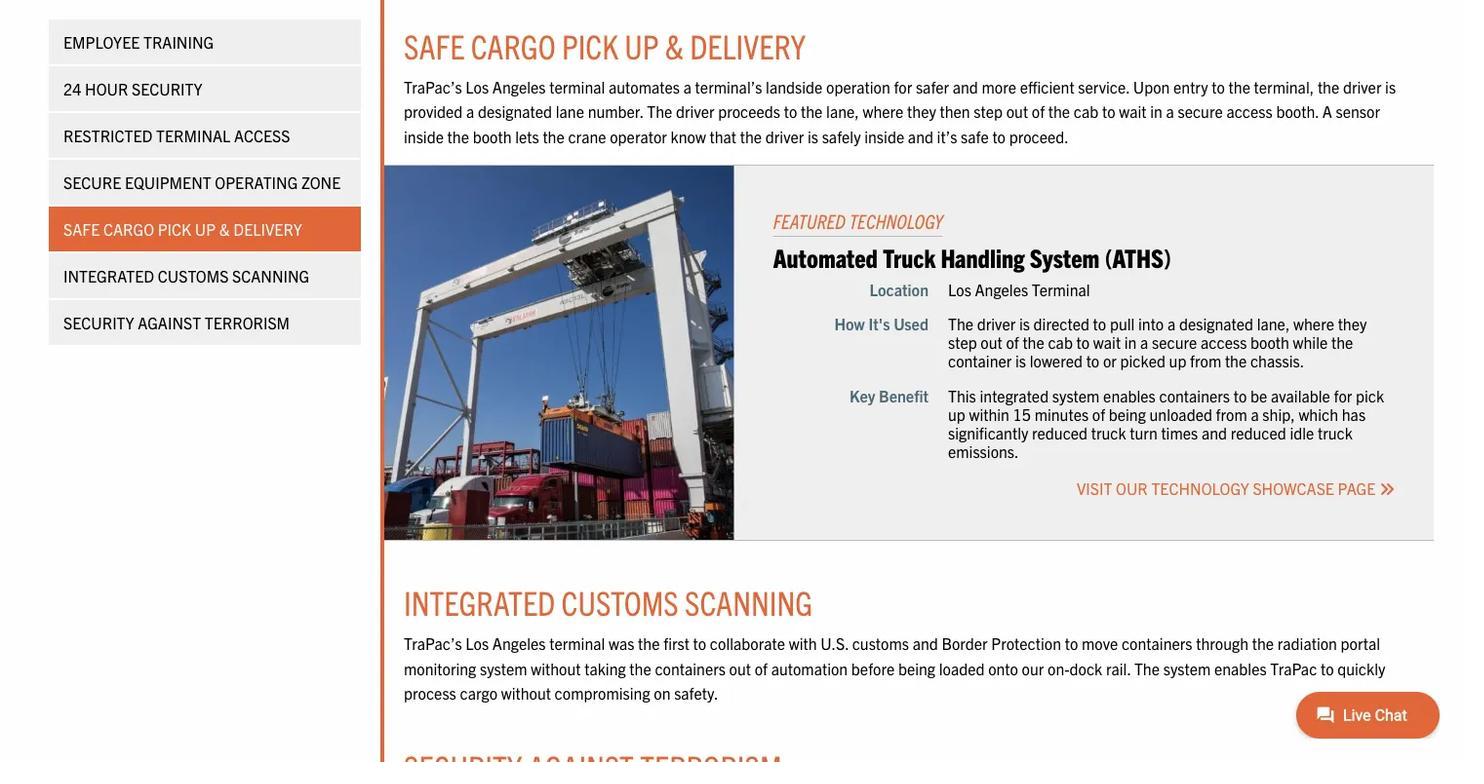 Task type: vqa. For each thing, say whether or not it's contained in the screenshot.
rightmost will
no



Task type: locate. For each thing, give the bounding box(es) containing it.
idle
[[1290, 423, 1314, 443]]

safety.
[[674, 684, 718, 704]]

cab left or
[[1048, 333, 1073, 352]]

the up a
[[1318, 77, 1339, 97]]

0 vertical spatial delivery
[[690, 24, 806, 66]]

1 horizontal spatial where
[[1293, 314, 1334, 334]]

from inside "this integrated system enables containers to be available for pick up within 15 minutes of being unloaded from a ship, which has significantly reduced truck turn times and reduced idle truck emissions."
[[1216, 405, 1247, 424]]

visit
[[1077, 479, 1112, 499]]

cargo up the lets at top left
[[471, 24, 556, 66]]

terminal up the taking
[[549, 634, 605, 654]]

containers up safety.
[[655, 659, 726, 679]]

being left unloaded
[[1109, 405, 1146, 424]]

technology
[[849, 209, 943, 233], [1151, 479, 1249, 499]]

2 trapac's from the top
[[404, 634, 462, 654]]

system
[[1052, 386, 1100, 406], [480, 659, 527, 679], [1163, 659, 1211, 679]]

trapac's inside trapac's los angeles terminal was the first to collaborate with u.s. customs and border protection to move containers through the radiation portal monitoring system without taking the containers out of automation before being loaded onto our on-dock rail. the system enables trapac to quickly process cargo without compromising on safety.
[[404, 634, 462, 654]]

enables down through
[[1214, 659, 1267, 679]]

and left border
[[913, 634, 938, 654]]

available
[[1271, 386, 1330, 406]]

0 vertical spatial up
[[1169, 352, 1186, 371]]

lane, inside trapac's los angeles terminal automates a terminal's landside operation for safer and more efficient service. upon entry to the terminal, the driver is provided a designated lane number. the driver proceeds to the lane, where they then step out of the cab to wait in a secure access booth. a sensor inside the booth lets the crane operator know that the driver is safely inside and it's safe to proceed.
[[826, 102, 859, 122]]

0 vertical spatial access
[[1226, 102, 1273, 122]]

system down through
[[1163, 659, 1211, 679]]

0 horizontal spatial they
[[907, 102, 936, 122]]

cab inside trapac's los angeles terminal automates a terminal's landside operation for safer and more efficient service. upon entry to the terminal, the driver is provided a designated lane number. the driver proceeds to the lane, where they then step out of the cab to wait in a secure access booth. a sensor inside the booth lets the crane operator know that the driver is safely inside and it's safe to proceed.
[[1074, 102, 1099, 122]]

1 vertical spatial integrated customs scanning
[[404, 581, 813, 623]]

los
[[466, 77, 489, 97], [948, 280, 971, 299], [466, 634, 489, 654]]

0 vertical spatial wait
[[1119, 102, 1147, 122]]

angeles
[[492, 77, 546, 97], [975, 280, 1028, 299], [492, 634, 546, 654]]

of inside the driver is directed to pull into a designated lane, where they step out of the cab to wait in a secure access booth while the container is lowered to or picked up from the chassis.
[[1006, 333, 1019, 352]]

of inside trapac's los angeles terminal was the first to collaborate with u.s. customs and border protection to move containers through the radiation portal monitoring system without taking the containers out of automation before being loaded onto our on-dock rail. the system enables trapac to quickly process cargo without compromising on safety.
[[755, 659, 768, 679]]

0 horizontal spatial scanning
[[232, 266, 309, 286]]

1 trapac's from the top
[[404, 77, 462, 97]]

wait inside trapac's los angeles terminal automates a terminal's landside operation for safer and more efficient service. upon entry to the terminal, the driver is provided a designated lane number. the driver proceeds to the lane, where they then step out of the cab to wait in a secure access booth. a sensor inside the booth lets the crane operator know that the driver is safely inside and it's safe to proceed.
[[1119, 102, 1147, 122]]

0 horizontal spatial lane,
[[826, 102, 859, 122]]

1 vertical spatial in
[[1124, 333, 1137, 352]]

1 vertical spatial cab
[[1048, 333, 1073, 352]]

0 horizontal spatial where
[[863, 102, 904, 122]]

0 horizontal spatial truck
[[1091, 423, 1126, 443]]

of
[[1032, 102, 1045, 122], [1006, 333, 1019, 352], [1092, 405, 1105, 424], [755, 659, 768, 679]]

0 vertical spatial the
[[647, 102, 672, 122]]

0 horizontal spatial in
[[1124, 333, 1137, 352]]

out inside the driver is directed to pull into a designated lane, where they step out of the cab to wait in a secure access booth while the container is lowered to or picked up from the chassis.
[[981, 333, 1002, 352]]

technology up truck
[[849, 209, 943, 233]]

terminal up lane
[[549, 77, 605, 97]]

trapac's for integrated customs scanning
[[404, 634, 462, 654]]

security inside 24 hour security link
[[132, 79, 202, 99]]

integrated customs scanning inside integrated customs scanning link
[[63, 266, 309, 286]]

1 horizontal spatial up
[[1169, 352, 1186, 371]]

24 hour security
[[63, 79, 202, 99]]

1 horizontal spatial reduced
[[1231, 423, 1286, 443]]

where inside trapac's los angeles terminal automates a terminal's landside operation for safer and more efficient service. upon entry to the terminal, the driver is provided a designated lane number. the driver proceeds to the lane, where they then step out of the cab to wait in a secure access booth. a sensor inside the booth lets the crane operator know that the driver is safely inside and it's safe to proceed.
[[863, 102, 904, 122]]

where up chassis.
[[1293, 314, 1334, 334]]

lane, inside the driver is directed to pull into a designated lane, where they step out of the cab to wait in a secure access booth while the container is lowered to or picked up from the chassis.
[[1257, 314, 1290, 334]]

0 horizontal spatial for
[[894, 77, 912, 97]]

secure down entry in the right top of the page
[[1178, 102, 1223, 122]]

0 horizontal spatial terminal
[[156, 126, 231, 145]]

booth left while in the top of the page
[[1250, 333, 1289, 352]]

up right 'picked'
[[1169, 352, 1186, 371]]

inside down provided
[[404, 127, 444, 146]]

where inside the driver is directed to pull into a designated lane, where they step out of the cab to wait in a secure access booth while the container is lowered to or picked up from the chassis.
[[1293, 314, 1334, 334]]

1 vertical spatial security
[[63, 313, 134, 333]]

out
[[1006, 102, 1028, 122], [981, 333, 1002, 352], [729, 659, 751, 679]]

from inside the driver is directed to pull into a designated lane, where they step out of the cab to wait in a secure access booth while the container is lowered to or picked up from the chassis.
[[1190, 352, 1221, 371]]

designated right into
[[1179, 314, 1253, 334]]

the
[[647, 102, 672, 122], [948, 314, 973, 334], [1134, 659, 1160, 679]]

terminal up secure equipment operating zone
[[156, 126, 231, 145]]

1 vertical spatial access
[[1201, 333, 1247, 352]]

0 vertical spatial integrated
[[63, 266, 154, 286]]

cargo
[[460, 684, 497, 704]]

0 vertical spatial containers
[[1159, 386, 1230, 406]]

0 vertical spatial up
[[625, 24, 659, 66]]

in left into
[[1124, 333, 1137, 352]]

0 vertical spatial where
[[863, 102, 904, 122]]

0 vertical spatial for
[[894, 77, 912, 97]]

provided
[[404, 102, 463, 122]]

0 vertical spatial enables
[[1103, 386, 1156, 406]]

booth left the lets at top left
[[473, 127, 512, 146]]

to inside "this integrated system enables containers to be available for pick up within 15 minutes of being unloaded from a ship, which has significantly reduced truck turn times and reduced idle truck emissions."
[[1234, 386, 1247, 406]]

2 vertical spatial angeles
[[492, 634, 546, 654]]

terminal for customs
[[549, 634, 605, 654]]

in inside the driver is directed to pull into a designated lane, where they step out of the cab to wait in a secure access booth while the container is lowered to or picked up from the chassis.
[[1124, 333, 1137, 352]]

being
[[1109, 405, 1146, 424], [898, 659, 935, 679]]

0 vertical spatial in
[[1150, 102, 1162, 122]]

directed
[[1034, 314, 1089, 334]]

security inside security against terrorism link
[[63, 313, 134, 333]]

integrated customs scanning up security against terrorism
[[63, 266, 309, 286]]

a
[[1322, 102, 1332, 122]]

up
[[1169, 352, 1186, 371], [948, 405, 965, 424]]

0 vertical spatial security
[[132, 79, 202, 99]]

is
[[1385, 77, 1396, 97], [808, 127, 818, 146], [1019, 314, 1030, 334], [1015, 352, 1026, 371]]

1 vertical spatial where
[[1293, 314, 1334, 334]]

from left be
[[1216, 405, 1247, 424]]

0 horizontal spatial safe
[[63, 219, 100, 239]]

with
[[789, 634, 817, 654]]

of up proceed. at the top right of the page
[[1032, 102, 1045, 122]]

the right rail.
[[1134, 659, 1160, 679]]

terminal down system
[[1032, 280, 1090, 299]]

safe cargo pick up & delivery down equipment in the left of the page
[[63, 219, 302, 239]]

first
[[663, 634, 689, 654]]

safe down secure
[[63, 219, 100, 239]]

2 horizontal spatial system
[[1163, 659, 1211, 679]]

being inside trapac's los angeles terminal was the first to collaborate with u.s. customs and border protection to move containers through the radiation portal monitoring system without taking the containers out of automation before being loaded onto our on-dock rail. the system enables trapac to quickly process cargo without compromising on safety.
[[898, 659, 935, 679]]

security up restricted terminal access
[[132, 79, 202, 99]]

0 horizontal spatial pick
[[158, 219, 191, 239]]

entry
[[1173, 77, 1208, 97]]

1 vertical spatial being
[[898, 659, 935, 679]]

wait down the upon
[[1119, 102, 1147, 122]]

a left terminal's
[[683, 77, 691, 97]]

technology inside featured technology automated truck handling system (aths)
[[849, 209, 943, 233]]

2 vertical spatial the
[[1134, 659, 1160, 679]]

0 horizontal spatial safe cargo pick up & delivery
[[63, 219, 302, 239]]

for left safer
[[894, 77, 912, 97]]

delivery up terminal's
[[690, 24, 806, 66]]

step down more
[[974, 102, 1003, 122]]

the up container
[[948, 314, 973, 334]]

2 terminal from the top
[[549, 634, 605, 654]]

reduced right 15
[[1032, 423, 1088, 443]]

the down automates
[[647, 102, 672, 122]]

1 vertical spatial booth
[[1250, 333, 1289, 352]]

safe cargo pick up & delivery
[[404, 24, 806, 66], [63, 219, 302, 239]]

the down landside
[[801, 102, 823, 122]]

up up integrated customs scanning link
[[195, 219, 216, 239]]

0 horizontal spatial reduced
[[1032, 423, 1088, 443]]

automation
[[771, 659, 848, 679]]

being inside "this integrated system enables containers to be available for pick up within 15 minutes of being unloaded from a ship, which has significantly reduced truck turn times and reduced idle truck emissions."
[[1109, 405, 1146, 424]]

1 vertical spatial terminal
[[549, 634, 605, 654]]

for left pick
[[1334, 386, 1352, 406]]

1 reduced from the left
[[1032, 423, 1088, 443]]

1 horizontal spatial cab
[[1074, 102, 1099, 122]]

they right while in the top of the page
[[1338, 314, 1367, 334]]

1 vertical spatial up
[[195, 219, 216, 239]]

1 vertical spatial from
[[1216, 405, 1247, 424]]

terminal inside trapac's los angeles terminal was the first to collaborate with u.s. customs and border protection to move containers through the radiation portal monitoring system without taking the containers out of automation before being loaded onto our on-dock rail. the system enables trapac to quickly process cargo without compromising on safety.
[[549, 634, 605, 654]]

significantly
[[948, 423, 1028, 443]]

1 horizontal spatial cargo
[[471, 24, 556, 66]]

0 vertical spatial out
[[1006, 102, 1028, 122]]

pick
[[1356, 386, 1384, 406]]

automated
[[773, 241, 878, 273]]

0 vertical spatial being
[[1109, 405, 1146, 424]]

1 vertical spatial designated
[[1179, 314, 1253, 334]]

2 vertical spatial los
[[466, 634, 489, 654]]

2 vertical spatial containers
[[655, 659, 726, 679]]

los inside trapac's los angeles terminal was the first to collaborate with u.s. customs and border protection to move containers through the radiation portal monitoring system without taking the containers out of automation before being loaded onto our on-dock rail. the system enables trapac to quickly process cargo without compromising on safety.
[[466, 634, 489, 654]]

1 horizontal spatial for
[[1334, 386, 1352, 406]]

containers up rail.
[[1122, 634, 1192, 654]]

terminal inside trapac's los angeles terminal automates a terminal's landside operation for safer and more efficient service. upon entry to the terminal, the driver is provided a designated lane number. the driver proceeds to the lane, where they then step out of the cab to wait in a secure access booth. a sensor inside the booth lets the crane operator know that the driver is safely inside and it's safe to proceed.
[[549, 77, 605, 97]]

1 vertical spatial step
[[948, 333, 977, 352]]

wait
[[1119, 102, 1147, 122], [1093, 333, 1121, 352]]

1 vertical spatial &
[[219, 219, 230, 239]]

1 vertical spatial without
[[501, 684, 551, 704]]

it's
[[937, 127, 957, 146]]

& up integrated customs scanning link
[[219, 219, 230, 239]]

& up automates
[[665, 24, 684, 66]]

system down lowered
[[1052, 386, 1100, 406]]

up left within
[[948, 405, 965, 424]]

0 horizontal spatial system
[[480, 659, 527, 679]]

1 vertical spatial out
[[981, 333, 1002, 352]]

angeles up the lets at top left
[[492, 77, 546, 97]]

out up integrated
[[981, 333, 1002, 352]]

emissions.
[[948, 442, 1019, 462]]

handling
[[941, 241, 1025, 273]]

featured
[[773, 209, 846, 233]]

and right "times" in the right bottom of the page
[[1202, 423, 1227, 443]]

cab
[[1074, 102, 1099, 122], [1048, 333, 1073, 352]]

1 vertical spatial up
[[948, 405, 965, 424]]

integrated up monitoring
[[404, 581, 555, 623]]

lets
[[515, 127, 539, 146]]

driver
[[1343, 77, 1382, 97], [676, 102, 714, 122], [765, 127, 804, 146], [977, 314, 1016, 334]]

this
[[948, 386, 976, 406]]

border
[[942, 634, 988, 654]]

out down more
[[1006, 102, 1028, 122]]

los inside trapac's los angeles terminal automates a terminal's landside operation for safer and more efficient service. upon entry to the terminal, the driver is provided a designated lane number. the driver proceeds to the lane, where they then step out of the cab to wait in a secure access booth. a sensor inside the booth lets the crane operator know that the driver is safely inside and it's safe to proceed.
[[466, 77, 489, 97]]

truck left turn in the right of the page
[[1091, 423, 1126, 443]]

they down safer
[[907, 102, 936, 122]]

enables down 'picked'
[[1103, 386, 1156, 406]]

1 horizontal spatial enables
[[1214, 659, 1267, 679]]

1 horizontal spatial scanning
[[685, 581, 813, 623]]

on
[[654, 684, 671, 704]]

lane, up safely
[[826, 102, 859, 122]]

1 horizontal spatial &
[[665, 24, 684, 66]]

driver up the sensor on the right top of page
[[1343, 77, 1382, 97]]

1 vertical spatial enables
[[1214, 659, 1267, 679]]

a right into
[[1167, 314, 1176, 334]]

booth inside the driver is directed to pull into a designated lane, where they step out of the cab to wait in a secure access booth while the container is lowered to or picked up from the chassis.
[[1250, 333, 1289, 352]]

1 vertical spatial safe cargo pick up & delivery
[[63, 219, 302, 239]]

terminal,
[[1254, 77, 1314, 97]]

up inside the driver is directed to pull into a designated lane, where they step out of the cab to wait in a secure access booth while the container is lowered to or picked up from the chassis.
[[1169, 352, 1186, 371]]

1 horizontal spatial booth
[[1250, 333, 1289, 352]]

cargo
[[471, 24, 556, 66], [103, 219, 154, 239]]

0 horizontal spatial being
[[898, 659, 935, 679]]

the down 'los angeles terminal'
[[1023, 333, 1044, 352]]

showcase
[[1253, 479, 1334, 499]]

angeles inside trapac's los angeles terminal automates a terminal's landside operation for safer and more efficient service. upon entry to the terminal, the driver is provided a designated lane number. the driver proceeds to the lane, where they then step out of the cab to wait in a secure access booth. a sensor inside the booth lets the crane operator know that the driver is safely inside and it's safe to proceed.
[[492, 77, 546, 97]]

driver up container
[[977, 314, 1016, 334]]

step inside the driver is directed to pull into a designated lane, where they step out of the cab to wait in a secure access booth while the container is lowered to or picked up from the chassis.
[[948, 333, 977, 352]]

from up unloaded
[[1190, 352, 1221, 371]]

and
[[953, 77, 978, 97], [908, 127, 933, 146], [1202, 423, 1227, 443], [913, 634, 938, 654]]

enables
[[1103, 386, 1156, 406], [1214, 659, 1267, 679]]

the right while in the top of the page
[[1331, 333, 1353, 352]]

2 horizontal spatial out
[[1006, 102, 1028, 122]]

1 horizontal spatial they
[[1338, 314, 1367, 334]]

within
[[969, 405, 1009, 424]]

1 vertical spatial technology
[[1151, 479, 1249, 499]]

trapac's up monitoring
[[404, 634, 462, 654]]

for
[[894, 77, 912, 97], [1334, 386, 1352, 406]]

containers up "times" in the right bottom of the page
[[1159, 386, 1230, 406]]

benefit
[[879, 386, 929, 406]]

technology down "times" in the right bottom of the page
[[1151, 479, 1249, 499]]

1 vertical spatial the
[[948, 314, 973, 334]]

inside
[[404, 127, 444, 146], [864, 127, 904, 146]]

1 vertical spatial wait
[[1093, 333, 1121, 352]]

trapac's for safe cargo pick up & delivery
[[404, 77, 462, 97]]

cab down "service."
[[1074, 102, 1099, 122]]

solid image
[[1379, 482, 1395, 498]]

the inside the driver is directed to pull into a designated lane, where they step out of the cab to wait in a secure access booth while the container is lowered to or picked up from the chassis.
[[948, 314, 973, 334]]

onto
[[988, 659, 1018, 679]]

1 vertical spatial safe
[[63, 219, 100, 239]]

customs up security against terrorism link
[[158, 266, 229, 286]]

0 vertical spatial secure
[[1178, 102, 1223, 122]]

of left lowered
[[1006, 333, 1019, 352]]

scanning up the terrorism
[[232, 266, 309, 286]]

integrated up against
[[63, 266, 154, 286]]

angeles down handling on the right top of the page
[[975, 280, 1028, 299]]

trapac's inside trapac's los angeles terminal automates a terminal's landside operation for safer and more efficient service. upon entry to the terminal, the driver is provided a designated lane number. the driver proceeds to the lane, where they then step out of the cab to wait in a secure access booth. a sensor inside the booth lets the crane operator know that the driver is safely inside and it's safe to proceed.
[[404, 77, 462, 97]]

integrated customs scanning
[[63, 266, 309, 286], [404, 581, 813, 623]]

our
[[1022, 659, 1044, 679]]

integrated customs scanning up the was
[[404, 581, 813, 623]]

1 horizontal spatial inside
[[864, 127, 904, 146]]

0 horizontal spatial integrated customs scanning
[[63, 266, 309, 286]]

they inside the driver is directed to pull into a designated lane, where they step out of the cab to wait in a secure access booth while the container is lowered to or picked up from the chassis.
[[1338, 314, 1367, 334]]

step up this
[[948, 333, 977, 352]]

1 vertical spatial cargo
[[103, 219, 154, 239]]

0 vertical spatial scanning
[[232, 266, 309, 286]]

1 horizontal spatial customs
[[561, 581, 679, 623]]

0 vertical spatial &
[[665, 24, 684, 66]]

landside
[[766, 77, 823, 97]]

1 horizontal spatial integrated customs scanning
[[404, 581, 813, 623]]

where
[[863, 102, 904, 122], [1293, 314, 1334, 334]]

inside right safely
[[864, 127, 904, 146]]

0 horizontal spatial customs
[[158, 266, 229, 286]]

without left the taking
[[531, 659, 581, 679]]

secure
[[1178, 102, 1223, 122], [1152, 333, 1197, 352]]

and inside "this integrated system enables containers to be available for pick up within 15 minutes of being unloaded from a ship, which has significantly reduced truck turn times and reduced idle truck emissions."
[[1202, 423, 1227, 443]]

cab inside the driver is directed to pull into a designated lane, where they step out of the cab to wait in a secure access booth while the container is lowered to or picked up from the chassis.
[[1048, 333, 1073, 352]]

1 vertical spatial for
[[1334, 386, 1352, 406]]

integrated
[[980, 386, 1049, 406]]

of down "collaborate"
[[755, 659, 768, 679]]

0 vertical spatial cargo
[[471, 24, 556, 66]]

being right before
[[898, 659, 935, 679]]

0 horizontal spatial cab
[[1048, 333, 1073, 352]]

terminal
[[156, 126, 231, 145], [1032, 280, 1090, 299]]

safe up provided
[[404, 24, 465, 66]]

cargo down secure
[[103, 219, 154, 239]]

before
[[851, 659, 895, 679]]

delivery down operating
[[233, 219, 302, 239]]

trapac's los angeles terminal was the first to collaborate with u.s. customs and border protection to move containers through the radiation portal monitoring system without taking the containers out of automation before being loaded onto our on-dock rail. the system enables trapac to quickly process cargo without compromising on safety.
[[404, 634, 1385, 704]]

designated up the lets at top left
[[478, 102, 552, 122]]

truck right idle
[[1318, 423, 1353, 443]]

they
[[907, 102, 936, 122], [1338, 314, 1367, 334]]

0 horizontal spatial booth
[[473, 127, 512, 146]]

where down operation
[[863, 102, 904, 122]]

security against terrorism
[[63, 313, 290, 333]]

of inside "this integrated system enables containers to be available for pick up within 15 minutes of being unloaded from a ship, which has significantly reduced truck turn times and reduced idle truck emissions."
[[1092, 405, 1105, 424]]

the up trapac
[[1252, 634, 1274, 654]]

1 horizontal spatial in
[[1150, 102, 1162, 122]]

0 vertical spatial safe
[[404, 24, 465, 66]]

out down "collaborate"
[[729, 659, 751, 679]]

step inside trapac's los angeles terminal automates a terminal's landside operation for safer and more efficient service. upon entry to the terminal, the driver is provided a designated lane number. the driver proceeds to the lane, where they then step out of the cab to wait in a secure access booth. a sensor inside the booth lets the crane operator know that the driver is safely inside and it's safe to proceed.
[[974, 102, 1003, 122]]

without right cargo
[[501, 684, 551, 704]]

access inside the driver is directed to pull into a designated lane, where they step out of the cab to wait in a secure access booth while the container is lowered to or picked up from the chassis.
[[1201, 333, 1247, 352]]

scanning up "collaborate"
[[685, 581, 813, 623]]

key
[[849, 386, 875, 406]]

delivery
[[690, 24, 806, 66], [233, 219, 302, 239]]

secure equipment operating zone link
[[49, 160, 361, 205]]

pick up automates
[[562, 24, 618, 66]]

while
[[1293, 333, 1328, 352]]

safe
[[961, 127, 989, 146]]

lane,
[[826, 102, 859, 122], [1257, 314, 1290, 334]]

0 vertical spatial trapac's
[[404, 77, 462, 97]]

terminal's
[[695, 77, 762, 97]]

security against terrorism link
[[49, 300, 361, 345]]

reduced down be
[[1231, 423, 1286, 443]]

0 horizontal spatial out
[[729, 659, 751, 679]]

lowered
[[1030, 352, 1083, 371]]

system up cargo
[[480, 659, 527, 679]]

1 horizontal spatial integrated
[[404, 581, 555, 623]]

1 terminal from the top
[[549, 77, 605, 97]]

angeles inside trapac's los angeles terminal was the first to collaborate with u.s. customs and border protection to move containers through the radiation portal monitoring system without taking the containers out of automation before being loaded onto our on-dock rail. the system enables trapac to quickly process cargo without compromising on safety.
[[492, 634, 546, 654]]

pick
[[562, 24, 618, 66], [158, 219, 191, 239]]

lane, up chassis.
[[1257, 314, 1290, 334]]

up up automates
[[625, 24, 659, 66]]

0 horizontal spatial technology
[[849, 209, 943, 233]]

of right the minutes
[[1092, 405, 1105, 424]]

rail.
[[1106, 659, 1131, 679]]



Task type: describe. For each thing, give the bounding box(es) containing it.
a down the upon
[[1166, 102, 1174, 122]]

they inside trapac's los angeles terminal automates a terminal's landside operation for safer and more efficient service. upon entry to the terminal, the driver is provided a designated lane number. the driver proceeds to the lane, where they then step out of the cab to wait in a secure access booth. a sensor inside the booth lets the crane operator know that the driver is safely inside and it's safe to proceed.
[[907, 102, 936, 122]]

truck
[[883, 241, 936, 273]]

2 reduced from the left
[[1231, 423, 1286, 443]]

1 truck from the left
[[1091, 423, 1126, 443]]

1 horizontal spatial terminal
[[1032, 280, 1090, 299]]

out inside trapac's los angeles terminal automates a terminal's landside operation for safer and more efficient service. upon entry to the terminal, the driver is provided a designated lane number. the driver proceeds to the lane, where they then step out of the cab to wait in a secure access booth. a sensor inside the booth lets the crane operator know that the driver is safely inside and it's safe to proceed.
[[1006, 102, 1028, 122]]

protection
[[991, 634, 1061, 654]]

24 hour security link
[[49, 66, 361, 111]]

quickly
[[1337, 659, 1385, 679]]

0 horizontal spatial up
[[195, 219, 216, 239]]

or
[[1103, 352, 1117, 371]]

operating
[[215, 173, 298, 192]]

which
[[1299, 405, 1338, 424]]

ship,
[[1262, 405, 1295, 424]]

1 vertical spatial los
[[948, 280, 971, 299]]

the inside trapac's los angeles terminal was the first to collaborate with u.s. customs and border protection to move containers through the radiation portal monitoring system without taking the containers out of automation before being loaded onto our on-dock rail. the system enables trapac to quickly process cargo without compromising on safety.
[[1134, 659, 1160, 679]]

employee
[[63, 32, 140, 52]]

customs
[[852, 634, 909, 654]]

this integrated system enables containers to be available for pick up within 15 minutes of being unloaded from a ship, which has significantly reduced truck turn times and reduced idle truck emissions.
[[948, 386, 1384, 462]]

a inside "this integrated system enables containers to be available for pick up within 15 minutes of being unloaded from a ship, which has significantly reduced truck turn times and reduced idle truck emissions."
[[1251, 405, 1259, 424]]

driver up know
[[676, 102, 714, 122]]

0 horizontal spatial cargo
[[103, 219, 154, 239]]

the left terminal, at the top of page
[[1229, 77, 1250, 97]]

employee training
[[63, 32, 214, 52]]

a right pull
[[1140, 333, 1148, 352]]

on-
[[1048, 659, 1070, 679]]

the down "efficient" at top right
[[1048, 102, 1070, 122]]

safe inside safe cargo pick up & delivery link
[[63, 219, 100, 239]]

safe cargo pick up & delivery link
[[49, 207, 361, 252]]

1 vertical spatial scanning
[[685, 581, 813, 623]]

1 horizontal spatial delivery
[[690, 24, 806, 66]]

the down proceeds
[[740, 127, 762, 146]]

visit our technology showcase page link
[[1077, 479, 1395, 499]]

location
[[870, 280, 929, 299]]

0 horizontal spatial &
[[219, 219, 230, 239]]

operation
[[826, 77, 890, 97]]

it's
[[868, 314, 890, 334]]

dock
[[1070, 659, 1102, 679]]

up inside "this integrated system enables containers to be available for pick up within 15 minutes of being unloaded from a ship, which has significantly reduced truck turn times and reduced idle truck emissions."
[[948, 405, 965, 424]]

terrorism
[[205, 313, 290, 333]]

driver down proceeds
[[765, 127, 804, 146]]

1 horizontal spatial safe
[[404, 24, 465, 66]]

angeles for scanning
[[492, 634, 546, 654]]

page
[[1338, 479, 1376, 499]]

employee training link
[[49, 20, 361, 64]]

chassis.
[[1250, 352, 1304, 371]]

system inside "this integrated system enables containers to be available for pick up within 15 minutes of being unloaded from a ship, which has significantly reduced truck turn times and reduced idle truck emissions."
[[1052, 386, 1100, 406]]

the down the was
[[629, 659, 651, 679]]

service.
[[1078, 77, 1130, 97]]

access inside trapac's los angeles terminal automates a terminal's landside operation for safer and more efficient service. upon entry to the terminal, the driver is provided a designated lane number. the driver proceeds to the lane, where they then step out of the cab to wait in a secure access booth. a sensor inside the booth lets the crane operator know that the driver is safely inside and it's safe to proceed.
[[1226, 102, 1273, 122]]

through
[[1196, 634, 1248, 654]]

access
[[234, 126, 290, 145]]

restricted
[[63, 126, 153, 145]]

in inside trapac's los angeles terminal automates a terminal's landside operation for safer and more efficient service. upon entry to the terminal, the driver is provided a designated lane number. the driver proceeds to the lane, where they then step out of the cab to wait in a secure access booth. a sensor inside the booth lets the crane operator know that the driver is safely inside and it's safe to proceed.
[[1150, 102, 1162, 122]]

0 horizontal spatial delivery
[[233, 219, 302, 239]]

and left it's
[[908, 127, 933, 146]]

trapac
[[1270, 659, 1317, 679]]

proceeds
[[718, 102, 780, 122]]

(aths)
[[1105, 241, 1171, 273]]

wait inside the driver is directed to pull into a designated lane, where they step out of the cab to wait in a secure access booth while the container is lowered to or picked up from the chassis.
[[1093, 333, 1121, 352]]

and inside trapac's los angeles terminal was the first to collaborate with u.s. customs and border protection to move containers through the radiation portal monitoring system without taking the containers out of automation before being loaded onto our on-dock rail. the system enables trapac to quickly process cargo without compromising on safety.
[[913, 634, 938, 654]]

1 vertical spatial pick
[[158, 219, 191, 239]]

proceed.
[[1009, 127, 1069, 146]]

24
[[63, 79, 81, 99]]

safely
[[822, 127, 861, 146]]

los for safe cargo pick up & delivery
[[466, 77, 489, 97]]

1 inside from the left
[[404, 127, 444, 146]]

lane
[[556, 102, 584, 122]]

and up then
[[953, 77, 978, 97]]

integrated customs scanning link
[[49, 254, 361, 298]]

0 vertical spatial safe cargo pick up & delivery
[[404, 24, 806, 66]]

the driver is directed to pull into a designated lane, where they step out of the cab to wait in a secure access booth while the container is lowered to or picked up from the chassis.
[[948, 314, 1367, 371]]

efficient
[[1020, 77, 1074, 97]]

has
[[1342, 405, 1366, 424]]

0 vertical spatial terminal
[[156, 126, 231, 145]]

1 vertical spatial angeles
[[975, 280, 1028, 299]]

designated inside the driver is directed to pull into a designated lane, where they step out of the cab to wait in a secure access booth while the container is lowered to or picked up from the chassis.
[[1179, 314, 1253, 334]]

container
[[948, 352, 1012, 371]]

for inside "this integrated system enables containers to be available for pick up within 15 minutes of being unloaded from a ship, which has significantly reduced truck turn times and reduced idle truck emissions."
[[1334, 386, 1352, 406]]

secure inside trapac's los angeles terminal automates a terminal's landside operation for safer and more efficient service. upon entry to the terminal, the driver is provided a designated lane number. the driver proceeds to the lane, where they then step out of the cab to wait in a secure access booth. a sensor inside the booth lets the crane operator know that the driver is safely inside and it's safe to proceed.
[[1178, 102, 1223, 122]]

our
[[1116, 479, 1148, 499]]

crane
[[568, 127, 606, 146]]

training
[[143, 32, 214, 52]]

los angeles terminal
[[948, 280, 1090, 299]]

monitoring
[[404, 659, 476, 679]]

out inside trapac's los angeles terminal was the first to collaborate with u.s. customs and border protection to move containers through the radiation portal monitoring system without taking the containers out of automation before being loaded onto our on-dock rail. the system enables trapac to quickly process cargo without compromising on safety.
[[729, 659, 751, 679]]

for inside trapac's los angeles terminal automates a terminal's landside operation for safer and more efficient service. upon entry to the terminal, the driver is provided a designated lane number. the driver proceeds to the lane, where they then step out of the cab to wait in a secure access booth. a sensor inside the booth lets the crane operator know that the driver is safely inside and it's safe to proceed.
[[894, 77, 912, 97]]

0 vertical spatial customs
[[158, 266, 229, 286]]

operator
[[610, 127, 667, 146]]

system
[[1030, 241, 1100, 273]]

of inside trapac's los angeles terminal automates a terminal's landside operation for safer and more efficient service. upon entry to the terminal, the driver is provided a designated lane number. the driver proceeds to the lane, where they then step out of the cab to wait in a secure access booth. a sensor inside the booth lets the crane operator know that the driver is safely inside and it's safe to proceed.
[[1032, 102, 1045, 122]]

number.
[[588, 102, 643, 122]]

compromising
[[555, 684, 650, 704]]

safer
[[916, 77, 949, 97]]

minutes
[[1035, 405, 1089, 424]]

key benefit
[[849, 386, 929, 406]]

containers inside "this integrated system enables containers to be available for pick up within 15 minutes of being unloaded from a ship, which has significantly reduced truck turn times and reduced idle truck emissions."
[[1159, 386, 1230, 406]]

restricted terminal access
[[63, 126, 290, 145]]

2 inside from the left
[[864, 127, 904, 146]]

unloaded
[[1150, 405, 1212, 424]]

radiation
[[1277, 634, 1337, 654]]

scanning inside integrated customs scanning link
[[232, 266, 309, 286]]

upon
[[1133, 77, 1170, 97]]

booth inside trapac's los angeles terminal automates a terminal's landside operation for safer and more efficient service. upon entry to the terminal, the driver is provided a designated lane number. the driver proceeds to the lane, where they then step out of the cab to wait in a secure access booth. a sensor inside the booth lets the crane operator know that the driver is safely inside and it's safe to proceed.
[[473, 127, 512, 146]]

more
[[982, 77, 1016, 97]]

taking
[[584, 659, 626, 679]]

terminal for cargo
[[549, 77, 605, 97]]

turn
[[1130, 423, 1157, 443]]

designated inside trapac's los angeles terminal automates a terminal's landside operation for safer and more efficient service. upon entry to the terminal, the driver is provided a designated lane number. the driver proceeds to the lane, where they then step out of the cab to wait in a secure access booth. a sensor inside the booth lets the crane operator know that the driver is safely inside and it's safe to proceed.
[[478, 102, 552, 122]]

pull
[[1110, 314, 1135, 334]]

0 vertical spatial without
[[531, 659, 581, 679]]

visit our technology showcase page
[[1077, 479, 1379, 499]]

was
[[609, 634, 634, 654]]

enables inside trapac's los angeles terminal was the first to collaborate with u.s. customs and border protection to move containers through the radiation portal monitoring system without taking the containers out of automation before being loaded onto our on-dock rail. the system enables trapac to quickly process cargo without compromising on safety.
[[1214, 659, 1267, 679]]

1 vertical spatial integrated
[[404, 581, 555, 623]]

the left chassis.
[[1225, 352, 1247, 371]]

how
[[834, 314, 865, 334]]

secure inside the driver is directed to pull into a designated lane, where they step out of the cab to wait in a secure access booth while the container is lowered to or picked up from the chassis.
[[1152, 333, 1197, 352]]

1 horizontal spatial up
[[625, 24, 659, 66]]

loaded
[[939, 659, 985, 679]]

restricted terminal access link
[[49, 113, 361, 158]]

a right provided
[[466, 102, 474, 122]]

automates
[[609, 77, 680, 97]]

angeles for pick
[[492, 77, 546, 97]]

15
[[1013, 405, 1031, 424]]

collaborate
[[710, 634, 785, 654]]

2 truck from the left
[[1318, 423, 1353, 443]]

enables inside "this integrated system enables containers to be available for pick up within 15 minutes of being unloaded from a ship, which has significantly reduced truck turn times and reduced idle truck emissions."
[[1103, 386, 1156, 406]]

booth.
[[1276, 102, 1319, 122]]

secure
[[63, 173, 121, 192]]

the right the lets at top left
[[543, 127, 565, 146]]

los for integrated customs scanning
[[466, 634, 489, 654]]

the down provided
[[447, 127, 469, 146]]

hour
[[85, 79, 128, 99]]

the right the was
[[638, 634, 660, 654]]

1 horizontal spatial pick
[[562, 24, 618, 66]]

1 vertical spatial containers
[[1122, 634, 1192, 654]]

0 horizontal spatial integrated
[[63, 266, 154, 286]]

driver inside the driver is directed to pull into a designated lane, where they step out of the cab to wait in a secure access booth while the container is lowered to or picked up from the chassis.
[[977, 314, 1016, 334]]

process
[[404, 684, 456, 704]]

equipment
[[125, 173, 211, 192]]

the inside trapac's los angeles terminal automates a terminal's landside operation for safer and more efficient service. upon entry to the terminal, the driver is provided a designated lane number. the driver proceeds to the lane, where they then step out of the cab to wait in a secure access booth. a sensor inside the booth lets the crane operator know that the driver is safely inside and it's safe to proceed.
[[647, 102, 672, 122]]

then
[[940, 102, 970, 122]]

featured technology automated truck handling system (aths)
[[773, 209, 1171, 273]]

secure equipment operating zone
[[63, 173, 341, 192]]

how it's used
[[834, 314, 929, 334]]



